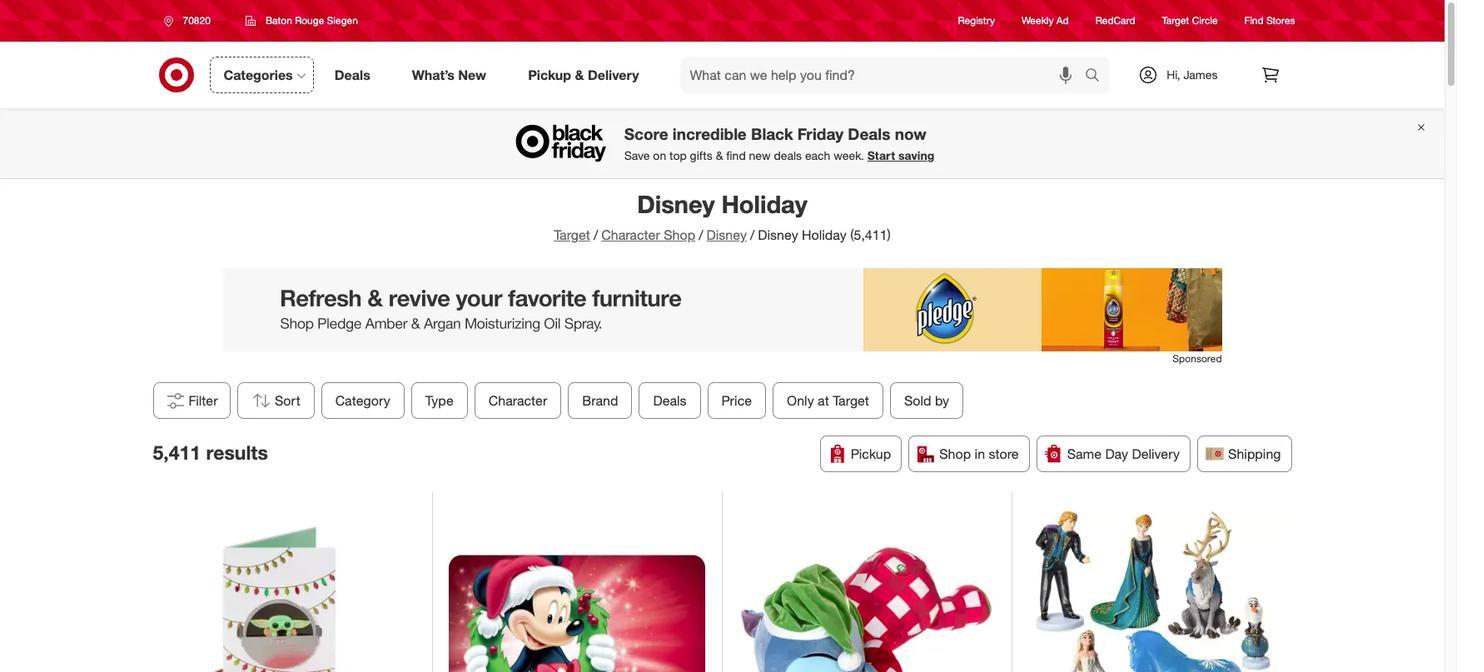 Task type: locate. For each thing, give the bounding box(es) containing it.
deals inside button
[[653, 392, 686, 409]]

character button
[[474, 382, 561, 419]]

weekly ad
[[1022, 15, 1069, 27]]

shop left disney link
[[664, 227, 696, 243]]

disney up character shop link
[[637, 189, 715, 219]]

character inside button
[[488, 392, 547, 409]]

shipping
[[1229, 446, 1281, 462]]

0 vertical spatial target
[[1162, 15, 1190, 27]]

deals
[[774, 148, 802, 163]]

week.
[[834, 148, 864, 163]]

advertisement region
[[223, 268, 1222, 351]]

disney right disney link
[[758, 227, 798, 243]]

delivery inside button
[[1132, 446, 1180, 462]]

1 vertical spatial shop
[[940, 446, 971, 462]]

baton rouge siegen
[[266, 14, 358, 27]]

1 horizontal spatial target
[[833, 392, 869, 409]]

category
[[335, 392, 390, 409]]

gifts
[[690, 148, 713, 163]]

1 vertical spatial &
[[716, 148, 723, 163]]

price button
[[707, 382, 766, 419]]

deals left price button
[[653, 392, 686, 409]]

1 horizontal spatial delivery
[[1132, 446, 1180, 462]]

0 horizontal spatial pickup
[[528, 66, 571, 83]]

store
[[989, 446, 1019, 462]]

disney gift card (email delivery) image
[[449, 508, 705, 672]]

now
[[895, 124, 927, 144]]

delivery
[[588, 66, 639, 83], [1132, 446, 1180, 462]]

1 vertical spatial holiday
[[802, 227, 847, 243]]

only at target button
[[773, 382, 883, 419]]

find
[[1245, 15, 1264, 27]]

deals for the deals link
[[335, 66, 370, 83]]

new
[[458, 66, 487, 83]]

start
[[868, 148, 896, 163]]

2 horizontal spatial /
[[750, 227, 755, 243]]

pickup down only at target button
[[851, 446, 891, 462]]

1 horizontal spatial deals
[[653, 392, 686, 409]]

&
[[575, 66, 584, 83], [716, 148, 723, 163]]

1 vertical spatial delivery
[[1132, 446, 1180, 462]]

pickup button
[[820, 436, 902, 472]]

holiday left (5,411) on the top of page
[[802, 227, 847, 243]]

1 horizontal spatial &
[[716, 148, 723, 163]]

1 horizontal spatial character
[[602, 227, 660, 243]]

/ right target link
[[594, 227, 598, 243]]

1 horizontal spatial shop
[[940, 446, 971, 462]]

pickup for pickup
[[851, 446, 891, 462]]

pickup
[[528, 66, 571, 83], [851, 446, 891, 462]]

0 horizontal spatial deals
[[335, 66, 370, 83]]

stores
[[1267, 15, 1296, 27]]

target left character shop link
[[554, 227, 590, 243]]

deals inside score incredible black friday deals now save on top gifts & find new deals each week. start saving
[[848, 124, 891, 144]]

holiday up disney link
[[722, 189, 808, 219]]

target inside disney holiday target / character shop / disney / disney holiday (5,411)
[[554, 227, 590, 243]]

target
[[1162, 15, 1190, 27], [554, 227, 590, 243], [833, 392, 869, 409]]

0 vertical spatial pickup
[[528, 66, 571, 83]]

70820 button
[[153, 6, 228, 36]]

target link
[[554, 227, 590, 243]]

0 horizontal spatial &
[[575, 66, 584, 83]]

target for at
[[833, 392, 869, 409]]

target for holiday
[[554, 227, 590, 243]]

christmas card beautiful christmas star wars - papyrus image
[[159, 508, 416, 672], [159, 508, 416, 672]]

james
[[1184, 67, 1218, 82]]

1 horizontal spatial /
[[699, 227, 703, 243]]

target inside button
[[833, 392, 869, 409]]

pickup for pickup & delivery
[[528, 66, 571, 83]]

target circle
[[1162, 15, 1218, 27]]

rouge
[[295, 14, 324, 27]]

ad
[[1057, 15, 1069, 27]]

disney lilo & stitch christmas kids' cuddleez pillow image
[[739, 508, 995, 672], [739, 508, 995, 672]]

results
[[206, 440, 268, 464]]

delivery up the score
[[588, 66, 639, 83]]

redcard
[[1096, 15, 1136, 27]]

delivery for pickup & delivery
[[588, 66, 639, 83]]

deals
[[335, 66, 370, 83], [848, 124, 891, 144], [653, 392, 686, 409]]

weekly ad link
[[1022, 14, 1069, 28]]

deals down siegen
[[335, 66, 370, 83]]

0 horizontal spatial /
[[594, 227, 598, 243]]

1 vertical spatial pickup
[[851, 446, 891, 462]]

disney
[[637, 189, 715, 219], [707, 227, 747, 243], [758, 227, 798, 243]]

pickup right new
[[528, 66, 571, 83]]

shop left the in
[[940, 446, 971, 462]]

shop
[[664, 227, 696, 243], [940, 446, 971, 462]]

registry link
[[958, 14, 995, 28]]

/
[[594, 227, 598, 243], [699, 227, 703, 243], [750, 227, 755, 243]]

shop in store button
[[909, 436, 1030, 472]]

0 vertical spatial holiday
[[722, 189, 808, 219]]

sponsored
[[1173, 352, 1222, 365]]

score
[[624, 124, 668, 144]]

0 vertical spatial shop
[[664, 227, 696, 243]]

2 vertical spatial deals
[[653, 392, 686, 409]]

black
[[751, 124, 793, 144]]

delivery right day at the bottom right of page
[[1132, 446, 1180, 462]]

2 vertical spatial target
[[833, 392, 869, 409]]

0 horizontal spatial target
[[554, 227, 590, 243]]

/ right disney link
[[750, 227, 755, 243]]

0 vertical spatial delivery
[[588, 66, 639, 83]]

1 vertical spatial deals
[[848, 124, 891, 144]]

search
[[1078, 68, 1118, 85]]

filter
[[189, 392, 218, 409]]

character
[[602, 227, 660, 243], [488, 392, 547, 409]]

0 horizontal spatial delivery
[[588, 66, 639, 83]]

disney frozen - disney store image
[[1029, 508, 1286, 672], [1029, 508, 1286, 672]]

character inside disney holiday target / character shop / disney / disney holiday (5,411)
[[602, 227, 660, 243]]

0 horizontal spatial shop
[[664, 227, 696, 243]]

/ left disney link
[[699, 227, 703, 243]]

same day delivery button
[[1037, 436, 1191, 472]]

5,411 results
[[153, 440, 268, 464]]

target right the at
[[833, 392, 869, 409]]

0 vertical spatial character
[[602, 227, 660, 243]]

0 vertical spatial &
[[575, 66, 584, 83]]

0 vertical spatial deals
[[335, 66, 370, 83]]

character right type on the left bottom of the page
[[488, 392, 547, 409]]

What can we help you find? suggestions appear below search field
[[680, 57, 1090, 93]]

filter button
[[153, 382, 230, 419]]

target left circle
[[1162, 15, 1190, 27]]

pickup inside button
[[851, 446, 891, 462]]

character right target link
[[602, 227, 660, 243]]

deals up start
[[848, 124, 891, 144]]

2 horizontal spatial deals
[[848, 124, 891, 144]]

pickup & delivery
[[528, 66, 639, 83]]

1 vertical spatial character
[[488, 392, 547, 409]]

1 vertical spatial target
[[554, 227, 590, 243]]

on
[[653, 148, 666, 163]]

holiday
[[722, 189, 808, 219], [802, 227, 847, 243]]

disney link
[[707, 227, 747, 243]]

sold by button
[[890, 382, 963, 419]]

sold
[[904, 392, 931, 409]]

0 horizontal spatial character
[[488, 392, 547, 409]]

each
[[805, 148, 831, 163]]

1 horizontal spatial pickup
[[851, 446, 891, 462]]



Task type: describe. For each thing, give the bounding box(es) containing it.
sort button
[[237, 382, 314, 419]]

incredible
[[673, 124, 747, 144]]

registry
[[958, 15, 995, 27]]

what's
[[412, 66, 455, 83]]

shop inside button
[[940, 446, 971, 462]]

category button
[[321, 382, 404, 419]]

friday
[[798, 124, 844, 144]]

same
[[1068, 446, 1102, 462]]

what's new
[[412, 66, 487, 83]]

(5,411)
[[851, 227, 891, 243]]

70820
[[183, 14, 211, 27]]

brand
[[582, 392, 618, 409]]

pickup & delivery link
[[514, 57, 660, 93]]

delivery for same day delivery
[[1132, 446, 1180, 462]]

disney up advertisement region
[[707, 227, 747, 243]]

find
[[727, 148, 746, 163]]

only
[[787, 392, 814, 409]]

save
[[624, 148, 650, 163]]

same day delivery
[[1068, 446, 1180, 462]]

what's new link
[[398, 57, 507, 93]]

categories
[[224, 66, 293, 83]]

shop inside disney holiday target / character shop / disney / disney holiday (5,411)
[[664, 227, 696, 243]]

sort
[[275, 392, 300, 409]]

circle
[[1193, 15, 1218, 27]]

deals button
[[639, 382, 701, 419]]

categories link
[[209, 57, 314, 93]]

type
[[425, 392, 453, 409]]

only at target
[[787, 392, 869, 409]]

shipping button
[[1198, 436, 1292, 472]]

target circle link
[[1162, 14, 1218, 28]]

redcard link
[[1096, 14, 1136, 28]]

baton rouge siegen button
[[235, 6, 369, 36]]

find stores link
[[1245, 14, 1296, 28]]

brand button
[[568, 382, 632, 419]]

type button
[[411, 382, 468, 419]]

price
[[721, 392, 752, 409]]

& inside score incredible black friday deals now save on top gifts & find new deals each week. start saving
[[716, 148, 723, 163]]

siegen
[[327, 14, 358, 27]]

hi,
[[1167, 67, 1181, 82]]

new
[[749, 148, 771, 163]]

top
[[670, 148, 687, 163]]

hi, james
[[1167, 67, 1218, 82]]

2 horizontal spatial target
[[1162, 15, 1190, 27]]

day
[[1106, 446, 1129, 462]]

disney holiday target / character shop / disney / disney holiday (5,411)
[[554, 189, 891, 243]]

3 / from the left
[[750, 227, 755, 243]]

by
[[935, 392, 949, 409]]

character shop link
[[602, 227, 696, 243]]

search button
[[1078, 57, 1118, 97]]

shop in store
[[940, 446, 1019, 462]]

5,411
[[153, 440, 201, 464]]

at
[[818, 392, 829, 409]]

baton
[[266, 14, 292, 27]]

1 / from the left
[[594, 227, 598, 243]]

deals for deals button
[[653, 392, 686, 409]]

in
[[975, 446, 985, 462]]

sold by
[[904, 392, 949, 409]]

saving
[[899, 148, 935, 163]]

2 / from the left
[[699, 227, 703, 243]]

deals link
[[320, 57, 391, 93]]

weekly
[[1022, 15, 1054, 27]]

score incredible black friday deals now save on top gifts & find new deals each week. start saving
[[624, 124, 935, 163]]

find stores
[[1245, 15, 1296, 27]]



Task type: vqa. For each thing, say whether or not it's contained in the screenshot.
Advertisement region
yes



